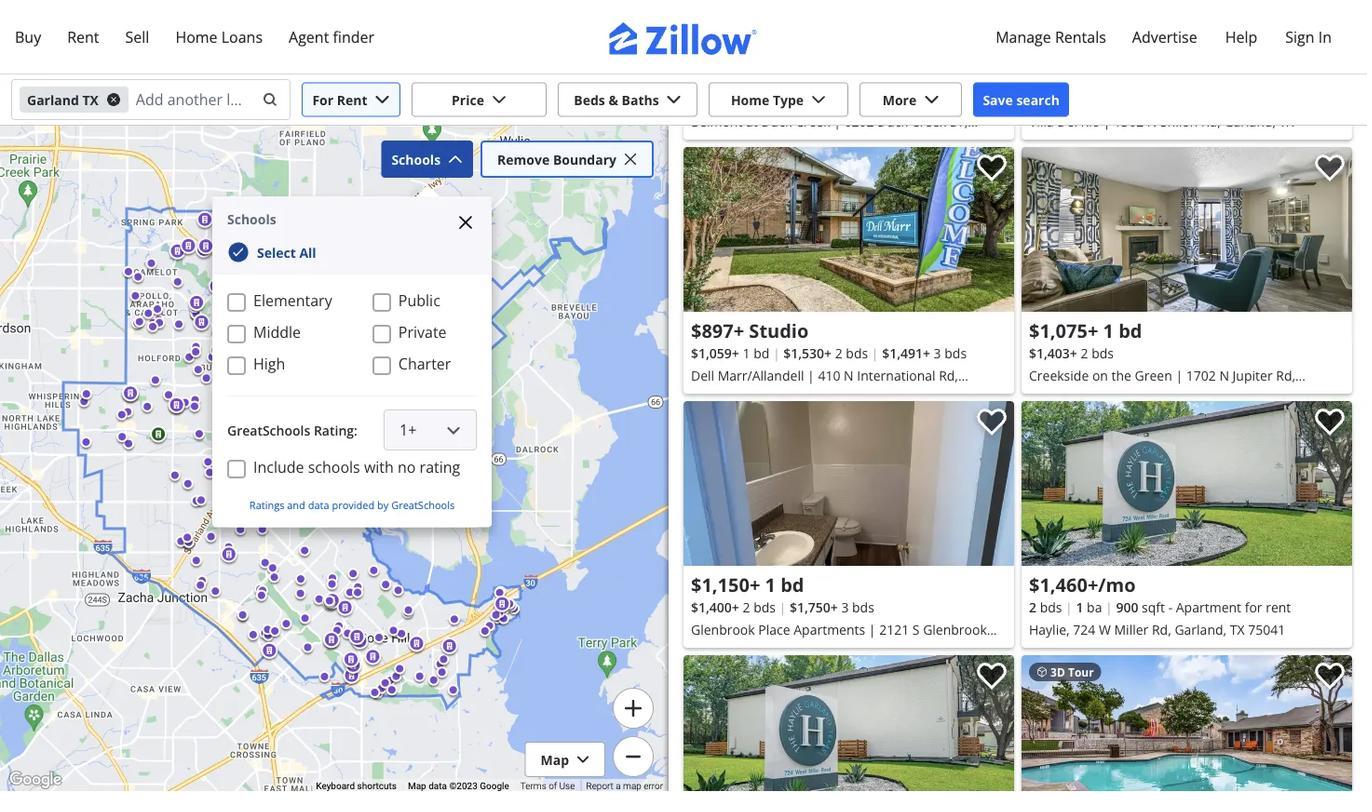 Task type: vqa. For each thing, say whether or not it's contained in the screenshot.
the topmost Zillow
no



Task type: locate. For each thing, give the bounding box(es) containing it.
1 right $1,075+
[[1103, 318, 1114, 343]]

rd, down $1,491+ 3 bds
[[939, 367, 959, 384]]

dr, left save search 'dropdown button'
[[950, 112, 968, 130]]

1 vertical spatial data
[[429, 781, 447, 792]]

0 vertical spatial map
[[541, 751, 569, 769]]

chevron down image right baths
[[667, 92, 682, 107]]

shortcuts
[[357, 781, 397, 792]]

dr, inside 'glenbrook place apartments | 2121 s glenbrook dr, garland, tx'
[[691, 643, 709, 661]]

bds up on
[[1092, 344, 1114, 362]]

minus image
[[624, 748, 643, 767]]

$1,460+/mo
[[1029, 572, 1136, 598]]

data left ©2023
[[429, 781, 447, 792]]

home type button
[[709, 82, 849, 117]]

no
[[398, 457, 416, 477]]

1 for $1,150+
[[765, 572, 776, 598]]

home inside dropdown button
[[731, 91, 770, 109]]

chevron down image for more
[[924, 92, 939, 107]]

1 horizontal spatial 3
[[934, 344, 941, 362]]

bds inside $1,075+ 1 bd $1,403+ 2 bds
[[1092, 344, 1114, 362]]

1 left ba
[[1076, 598, 1084, 616]]

- apartment for rent
[[1169, 598, 1291, 616]]

chevron down image up the report on the bottom
[[577, 754, 590, 767]]

2 duck from the left
[[878, 112, 908, 130]]

glenbrook place apartments image
[[684, 401, 1014, 566]]

apartment
[[1176, 598, 1242, 616]]

greatschools
[[227, 421, 310, 439], [391, 498, 455, 512]]

chevron down image right the type
[[811, 92, 826, 107]]

sell link
[[112, 15, 162, 59]]

schools
[[308, 457, 360, 477]]

creek
[[795, 112, 830, 130], [912, 112, 947, 130]]

close image
[[458, 215, 473, 230]]

save this home button for $897+ studio
[[962, 147, 1014, 199]]

1 vertical spatial 3
[[841, 598, 849, 616]]

bd up the
[[1119, 318, 1142, 343]]

tx down on
[[1085, 389, 1099, 407]]

with
[[364, 457, 394, 477]]

bds up place
[[754, 598, 776, 616]]

garland, inside belmont at duck creek | 6202 duck creek dr, garland, tx
[[691, 135, 743, 152]]

bd
[[1119, 318, 1142, 343], [754, 344, 770, 362], [781, 572, 804, 598]]

garland, down dell
[[691, 389, 743, 407]]

| inside 'glenbrook place apartments | 2121 s glenbrook dr, garland, tx'
[[869, 621, 876, 639]]

0 horizontal spatial bd
[[754, 344, 770, 362]]

green
[[1135, 367, 1173, 384]]

2 bds
[[1029, 598, 1062, 616]]

bd for $1,059+ 1 bd
[[754, 344, 770, 362]]

tx down the marr/allandell
[[746, 389, 761, 407]]

1 ba
[[1076, 598, 1102, 616]]

1 horizontal spatial dr,
[[950, 112, 968, 130]]

map
[[541, 751, 569, 769], [408, 781, 426, 792]]

data
[[308, 498, 329, 512], [429, 781, 447, 792]]

0 horizontal spatial greatschools
[[227, 421, 310, 439]]

Include schools with no rating checkbox
[[227, 460, 246, 479]]

bds for $1,400+ 2 bds
[[754, 598, 776, 616]]

n right 410
[[844, 367, 854, 384]]

help link
[[1212, 15, 1271, 59]]

chevron down image inside map dropdown button
[[577, 754, 590, 767]]

bds right $1,491+
[[945, 344, 967, 362]]

home inside main navigation
[[175, 27, 218, 47]]

on
[[1093, 367, 1108, 384]]

1 down $897+ studio
[[743, 344, 750, 362]]

schools up the checkmark icon
[[227, 210, 276, 228]]

0 vertical spatial bd
[[1119, 318, 1142, 343]]

0 horizontal spatial data
[[308, 498, 329, 512]]

tx left "remove tag" image
[[82, 91, 99, 109]]

2 vertical spatial bd
[[781, 572, 804, 598]]

garland, down apartment
[[1175, 621, 1227, 639]]

creekside on the green image
[[1022, 147, 1353, 312]]

0 horizontal spatial creek
[[795, 112, 830, 130]]

0 horizontal spatial dr,
[[691, 643, 709, 661]]

0 vertical spatial dr,
[[950, 112, 968, 130]]

3 right $1,491+
[[934, 344, 941, 362]]

&
[[609, 91, 618, 109]]

place
[[758, 621, 790, 639]]

bds for $1,491+ 3 bds
[[945, 344, 967, 362]]

chevron down image right the price
[[492, 92, 507, 107]]

greatschools right by
[[391, 498, 455, 512]]

3 up apartments
[[841, 598, 849, 616]]

haylie, 724 w miller rd, garland, tx 75041 image
[[1022, 401, 1353, 566], [684, 656, 1014, 793]]

save this home button
[[962, 147, 1014, 199], [1300, 147, 1353, 199], [962, 401, 1014, 454], [1300, 401, 1353, 454], [962, 656, 1014, 708], [1300, 656, 1353, 708]]

map inside dropdown button
[[541, 751, 569, 769]]

n right 1702 at the top right of the page
[[1220, 367, 1230, 384]]

checkmark image
[[227, 241, 250, 264]]

private
[[399, 322, 447, 342]]

villa
[[1029, 112, 1054, 130]]

Search text field
[[136, 85, 251, 115]]

search image
[[263, 92, 278, 107]]

| inside dell marr/allandell | 410 n international rd, garland, tx
[[808, 367, 815, 384]]

chevron up image
[[448, 152, 463, 167]]

home up at
[[731, 91, 770, 109]]

0 vertical spatial schools
[[392, 150, 441, 168]]

1 vertical spatial greatschools
[[391, 498, 455, 512]]

1 horizontal spatial chevron down image
[[492, 92, 507, 107]]

0 horizontal spatial schools
[[227, 210, 276, 228]]

chevron down image
[[375, 92, 390, 107], [492, 92, 507, 107]]

chevron down image up schools popup button
[[375, 92, 390, 107]]

0 horizontal spatial chevron down image
[[375, 92, 390, 107]]

bds up glenbrook place apartments | 2121 s glenbrook dr, garland, tx link
[[852, 598, 875, 616]]

garland, inside 'glenbrook place apartments | 2121 s glenbrook dr, garland, tx'
[[713, 643, 765, 661]]

1 vertical spatial schools
[[227, 210, 276, 228]]

garland, down belmont
[[691, 135, 743, 152]]

1 vertical spatial dr,
[[691, 643, 709, 661]]

1 horizontal spatial map
[[541, 751, 569, 769]]

| right rio at the top of page
[[1104, 112, 1111, 130]]

0 horizontal spatial home
[[175, 27, 218, 47]]

0 horizontal spatial map
[[408, 781, 426, 792]]

at
[[746, 112, 758, 130]]

2 inside $1,075+ 1 bd $1,403+ 2 bds
[[1081, 344, 1088, 362]]

1 up $1,400+ 2 bds
[[765, 572, 776, 598]]

high
[[253, 354, 285, 374]]

chevron down image
[[667, 92, 682, 107], [811, 92, 826, 107], [924, 92, 939, 107], [577, 754, 590, 767]]

bds
[[846, 344, 868, 362], [945, 344, 967, 362], [1092, 344, 1114, 362], [754, 598, 776, 616], [852, 598, 875, 616], [1040, 598, 1062, 616]]

0 horizontal spatial haylie, 724 w miller rd, garland, tx 75041 image
[[684, 656, 1014, 793]]

glenbrook right s
[[923, 621, 987, 639]]

the
[[1112, 367, 1132, 384]]

bd up the marr/allandell
[[754, 344, 770, 362]]

map region
[[0, 0, 850, 793]]

bds for $1,750+ 3 bds
[[852, 598, 875, 616]]

garland, right shiloh
[[1224, 112, 1276, 130]]

public
[[399, 291, 440, 311]]

dr, inside belmont at duck creek | 6202 duck creek dr, garland, tx
[[950, 112, 968, 130]]

0 horizontal spatial duck
[[761, 112, 792, 130]]

boundary
[[553, 150, 617, 168]]

rd, right jupiter
[[1276, 367, 1296, 384]]

duck down home type
[[761, 112, 792, 130]]

0 horizontal spatial glenbrook
[[691, 621, 755, 639]]

beds & baths
[[574, 91, 659, 109]]

garland, down 'creekside'
[[1029, 389, 1081, 407]]

keyboard
[[316, 781, 355, 792]]

duck
[[761, 112, 792, 130], [878, 112, 908, 130]]

0 vertical spatial 3
[[934, 344, 941, 362]]

greatschools up include
[[227, 421, 310, 439]]

1 vertical spatial map
[[408, 781, 426, 792]]

rd, down sqft
[[1152, 621, 1172, 639]]

Charter checkbox
[[372, 357, 391, 375]]

| inside creekside on the green | 1702 n jupiter rd, garland, tx
[[1176, 367, 1183, 384]]

| left the 6202
[[834, 112, 841, 130]]

del
[[1058, 112, 1078, 130]]

map up of
[[541, 751, 569, 769]]

garland, inside dell marr/allandell | 410 n international rd, garland, tx
[[691, 389, 743, 407]]

rd, inside dell marr/allandell | 410 n international rd, garland, tx
[[939, 367, 959, 384]]

1 vertical spatial bd
[[754, 344, 770, 362]]

save this home image
[[977, 155, 1007, 182], [977, 409, 1007, 436], [1315, 409, 1345, 436], [977, 663, 1007, 691], [1315, 663, 1345, 691]]

dell marr/allandell | 410 n international rd, garland, tx
[[691, 367, 959, 407]]

home left the loans at top left
[[175, 27, 218, 47]]

724
[[1073, 621, 1096, 639]]

dialog
[[212, 197, 492, 528]]

0 horizontal spatial 3
[[841, 598, 849, 616]]

3d tour
[[1048, 665, 1094, 680]]

belmont at duck creek | 6202 duck creek dr, garland, tx link
[[691, 110, 1007, 152]]

1 horizontal spatial glenbrook
[[923, 621, 987, 639]]

garland, down place
[[713, 643, 765, 661]]

0 vertical spatial haylie, 724 w miller rd, garland, tx 75041 image
[[1022, 401, 1353, 566]]

glenbrook down $1,400+
[[691, 621, 755, 639]]

dell marr/allandell | 410 n international rd, garland, tx link
[[691, 364, 1007, 407]]

home loans link
[[162, 15, 276, 59]]

1 horizontal spatial duck
[[878, 112, 908, 130]]

| left 2121
[[869, 621, 876, 639]]

2 up haylie,
[[1029, 598, 1037, 616]]

google image
[[5, 768, 66, 793]]

3
[[934, 344, 941, 362], [841, 598, 849, 616]]

tx down at
[[746, 135, 761, 152]]

tx inside creekside on the green | 1702 n jupiter rd, garland, tx
[[1085, 389, 1099, 407]]

creek down more
[[912, 112, 947, 130]]

1 vertical spatial haylie, 724 w miller rd, garland, tx 75041 image
[[684, 656, 1014, 793]]

bd up $1,750+
[[781, 572, 804, 598]]

terms of use link
[[521, 781, 575, 792]]

tx
[[82, 91, 99, 109], [1280, 112, 1294, 130], [746, 135, 761, 152], [746, 389, 761, 407], [1085, 389, 1099, 407], [1230, 621, 1245, 639], [768, 643, 783, 661]]

include schools with no rating
[[253, 457, 460, 477]]

zillow logo image
[[609, 22, 758, 55]]

report a map error
[[586, 781, 663, 792]]

$1,491+ 3 bds
[[882, 344, 967, 362]]

include
[[253, 457, 304, 477]]

0 vertical spatial greatschools
[[227, 421, 310, 439]]

schools left chevron up image
[[392, 150, 441, 168]]

chevron down image inside more dropdown button
[[924, 92, 939, 107]]

0 vertical spatial home
[[175, 27, 218, 47]]

1 horizontal spatial creek
[[912, 112, 947, 130]]

2 down $1,150+ 1 bd
[[743, 598, 750, 616]]

| left 1702 at the top right of the page
[[1176, 367, 1183, 384]]

n right 1302
[[1147, 112, 1157, 130]]

select all button
[[227, 241, 316, 264]]

bds up the dell marr/allandell | 410 n international rd, garland, tx link
[[846, 344, 868, 362]]

belmont at duck creek | 6202 duck creek dr, garland, tx
[[691, 112, 968, 152]]

2 up 410
[[835, 344, 843, 362]]

advertise
[[1133, 27, 1198, 47]]

by
[[377, 498, 389, 512]]

chevron down image right more
[[924, 92, 939, 107]]

a
[[616, 781, 621, 792]]

keyboard shortcuts
[[316, 781, 397, 792]]

garland tx
[[27, 91, 99, 109]]

remove boundary button
[[481, 141, 654, 178]]

2 horizontal spatial n
[[1220, 367, 1230, 384]]

$1,075+ 1 bd $1,403+ 2 bds
[[1029, 318, 1142, 362]]

studio
[[749, 318, 809, 343]]

home
[[175, 27, 218, 47], [731, 91, 770, 109]]

1 vertical spatial home
[[731, 91, 770, 109]]

clear field image
[[260, 92, 275, 107]]

bds for $1,530+ 2 bds
[[846, 344, 868, 362]]

save
[[983, 91, 1013, 109]]

creek down the type
[[795, 112, 830, 130]]

2 chevron down image from the left
[[492, 92, 507, 107]]

bd inside $1,075+ 1 bd $1,403+ 2 bds
[[1119, 318, 1142, 343]]

1 horizontal spatial schools
[[392, 150, 441, 168]]

2 down $1,075+
[[1081, 344, 1088, 362]]

0 vertical spatial data
[[308, 498, 329, 512]]

1 horizontal spatial greatschools
[[391, 498, 455, 512]]

shiloh
[[1161, 112, 1198, 130]]

1 horizontal spatial bd
[[781, 572, 804, 598]]

map right shortcuts
[[408, 781, 426, 792]]

glenbrook place apartments | 2121 s glenbrook dr, garland, tx link
[[691, 619, 1007, 661]]

chevron down image inside beds & baths popup button
[[667, 92, 682, 107]]

agent
[[289, 27, 329, 47]]

chevron down image inside home type dropdown button
[[811, 92, 826, 107]]

dr, down $1,400+
[[691, 643, 709, 661]]

haylie,
[[1029, 621, 1070, 639]]

0 horizontal spatial n
[[844, 367, 854, 384]]

$1,150+ 1 bd
[[691, 572, 804, 598]]

tx down place
[[768, 643, 783, 661]]

provided
[[332, 498, 375, 512]]

3 for $1,491+
[[934, 344, 941, 362]]

1302
[[1114, 112, 1144, 130]]

charter
[[399, 354, 451, 374]]

2 horizontal spatial bd
[[1119, 318, 1142, 343]]

rd, inside creekside on the green | 1702 n jupiter rd, garland, tx
[[1276, 367, 1296, 384]]

| left 410
[[808, 367, 815, 384]]

Elementary checkbox
[[227, 293, 246, 312]]

glenbrook
[[691, 621, 755, 639], [923, 621, 987, 639]]

1 horizontal spatial home
[[731, 91, 770, 109]]

duck down more
[[878, 112, 908, 130]]

beds
[[574, 91, 605, 109]]

Public checkbox
[[372, 293, 391, 312]]

data right and
[[308, 498, 329, 512]]

1 inside $1,075+ 1 bd $1,403+ 2 bds
[[1103, 318, 1114, 343]]

1
[[1103, 318, 1114, 343], [743, 344, 750, 362], [765, 572, 776, 598], [1076, 598, 1084, 616]]

help
[[1226, 27, 1258, 47]]



Task type: describe. For each thing, give the bounding box(es) containing it.
rent
[[1266, 598, 1291, 616]]

w
[[1099, 621, 1111, 639]]

villa del rio | 1302 n shiloh rd, garland, tx link
[[1029, 110, 1345, 132]]

bd for $1,150+ 1 bd
[[781, 572, 804, 598]]

$1,150+
[[691, 572, 760, 598]]

tx inside 'glenbrook place apartments | 2121 s glenbrook dr, garland, tx'
[[768, 643, 783, 661]]

elementary
[[253, 291, 332, 311]]

rd, right shiloh
[[1202, 112, 1221, 130]]

save search
[[983, 91, 1060, 109]]

map data ©2023 google
[[408, 781, 509, 792]]

rent link
[[54, 15, 112, 59]]

beds & baths button
[[558, 82, 698, 117]]

$1,075+
[[1029, 318, 1099, 343]]

sign in
[[1286, 27, 1332, 47]]

home for home loans
[[175, 27, 218, 47]]

home type
[[731, 91, 804, 109]]

save this home button for $1,075+ 1 bd
[[1300, 147, 1353, 199]]

buy
[[15, 27, 41, 47]]

haylie, 724 w miller rd, garland, tx 75041
[[1029, 621, 1286, 639]]

schools button
[[381, 141, 473, 178]]

three dimensional image
[[1037, 667, 1048, 678]]

save this home button for $1,460+/mo
[[1300, 401, 1353, 454]]

| inside belmont at duck creek | 6202 duck creek dr, garland, tx
[[834, 112, 841, 130]]

google
[[480, 781, 509, 792]]

ba
[[1087, 598, 1102, 616]]

$1,530+
[[784, 344, 832, 362]]

plus image
[[624, 699, 643, 719]]

Private checkbox
[[372, 325, 391, 344]]

1 creek from the left
[[795, 112, 830, 130]]

$1,403+
[[1029, 344, 1078, 362]]

$1,400+
[[691, 598, 739, 616]]

schools inside dialog
[[227, 210, 276, 228]]

tx inside filters element
[[82, 91, 99, 109]]

900
[[1116, 598, 1139, 616]]

remove boundary
[[497, 150, 617, 168]]

1 chevron down image from the left
[[375, 92, 390, 107]]

apartments
[[794, 621, 866, 639]]

save this home image for $897+ studio
[[977, 155, 1007, 182]]

select
[[257, 244, 296, 261]]

1702
[[1187, 367, 1216, 384]]

3d
[[1051, 665, 1066, 680]]

1 for $1,075+
[[1103, 318, 1114, 343]]

Middle checkbox
[[227, 325, 246, 344]]

©2023
[[449, 781, 478, 792]]

of
[[549, 781, 557, 792]]

keyboard shortcuts button
[[316, 780, 397, 793]]

middle
[[253, 322, 301, 342]]

1 duck from the left
[[761, 112, 792, 130]]

900 sqft
[[1116, 598, 1165, 616]]

villa del rio | 1302 n shiloh rd, garland, tx
[[1029, 112, 1294, 130]]

report a map error link
[[586, 781, 663, 792]]

terms
[[521, 781, 547, 792]]

belmont
[[691, 112, 743, 130]]

$1,400+ 2 bds
[[691, 598, 776, 616]]

jupiter
[[1233, 367, 1273, 384]]

agent finder
[[289, 27, 375, 47]]

schools inside schools popup button
[[392, 150, 441, 168]]

haylie, 724 w miller rd, garland, tx 75041 link
[[1029, 619, 1345, 641]]

use
[[559, 781, 575, 792]]

terms of use
[[521, 781, 575, 792]]

tx inside dell marr/allandell | 410 n international rd, garland, tx
[[746, 389, 761, 407]]

map for map
[[541, 751, 569, 769]]

more button
[[860, 82, 962, 117]]

sign
[[1286, 27, 1315, 47]]

home loans
[[175, 27, 263, 47]]

75041
[[1248, 621, 1286, 639]]

dialog containing elementary
[[212, 197, 492, 528]]

1 horizontal spatial haylie, 724 w miller rd, garland, tx 75041 image
[[1022, 401, 1353, 566]]

chevron down image inside price popup button
[[492, 92, 507, 107]]

remove tag image
[[106, 92, 121, 107]]

save search button
[[973, 82, 1070, 117]]

filters element
[[0, 75, 1367, 126]]

map
[[623, 781, 642, 792]]

save this home image for $1,460+/mo
[[1315, 409, 1345, 436]]

chevron down image for beds & baths
[[667, 92, 682, 107]]

advertise link
[[1120, 15, 1211, 59]]

1 glenbrook from the left
[[691, 621, 755, 639]]

rating
[[420, 457, 460, 477]]

all
[[299, 244, 316, 261]]

price button
[[412, 82, 547, 117]]

bds up haylie,
[[1040, 598, 1062, 616]]

garland, inside creekside on the green | 1702 n jupiter rd, garland, tx
[[1029, 389, 1081, 407]]

$897+ studio
[[691, 318, 809, 343]]

ratings and data provided by greatschools
[[249, 498, 455, 512]]

ratings
[[249, 498, 284, 512]]

1 for $1,059+
[[743, 344, 750, 362]]

barrett apartment homes image
[[1022, 656, 1353, 793]]

marr/allandell
[[718, 367, 804, 384]]

tx down - apartment for rent
[[1230, 621, 1245, 639]]

High checkbox
[[227, 357, 246, 375]]

3 for $1,750+
[[841, 598, 849, 616]]

bd for $1,075+ 1 bd $1,403+ 2 bds
[[1119, 318, 1142, 343]]

international
[[857, 367, 936, 384]]

chevron down image for home type
[[811, 92, 826, 107]]

n inside creekside on the green | 1702 n jupiter rd, garland, tx
[[1220, 367, 1230, 384]]

close image
[[624, 153, 637, 166]]

dell
[[691, 367, 715, 384]]

main navigation
[[0, 0, 1367, 75]]

map for map data ©2023 google
[[408, 781, 426, 792]]

6202
[[844, 112, 874, 130]]

manage rentals link
[[983, 15, 1120, 59]]

data inside dialog
[[308, 498, 329, 512]]

save this home image for $1,150+ 1 bd
[[977, 409, 1007, 436]]

2 creek from the left
[[912, 112, 947, 130]]

baths
[[622, 91, 659, 109]]

tour
[[1068, 665, 1094, 680]]

tx inside belmont at duck creek | 6202 duck creek dr, garland, tx
[[746, 135, 761, 152]]

n inside dell marr/allandell | 410 n international rd, garland, tx
[[844, 367, 854, 384]]

save this home button for $1,150+ 1 bd
[[962, 401, 1014, 454]]

ratings and data provided by greatschools link
[[249, 498, 455, 512]]

finder
[[333, 27, 375, 47]]

home for home type
[[731, 91, 770, 109]]

error
[[644, 781, 663, 792]]

sqft
[[1142, 598, 1165, 616]]

2 glenbrook from the left
[[923, 621, 987, 639]]

1 horizontal spatial data
[[429, 781, 447, 792]]

type
[[773, 91, 804, 109]]

greatschools rating :
[[227, 421, 358, 439]]

loans
[[221, 27, 263, 47]]

map button
[[525, 742, 605, 778]]

select all
[[257, 244, 316, 261]]

dell marr/allandell image
[[684, 147, 1014, 312]]

2121
[[879, 621, 909, 639]]

save this home image
[[1315, 155, 1345, 182]]

s
[[913, 621, 920, 639]]

1 horizontal spatial n
[[1147, 112, 1157, 130]]

410
[[818, 367, 841, 384]]

tx down sign
[[1280, 112, 1294, 130]]

more
[[883, 91, 917, 109]]



